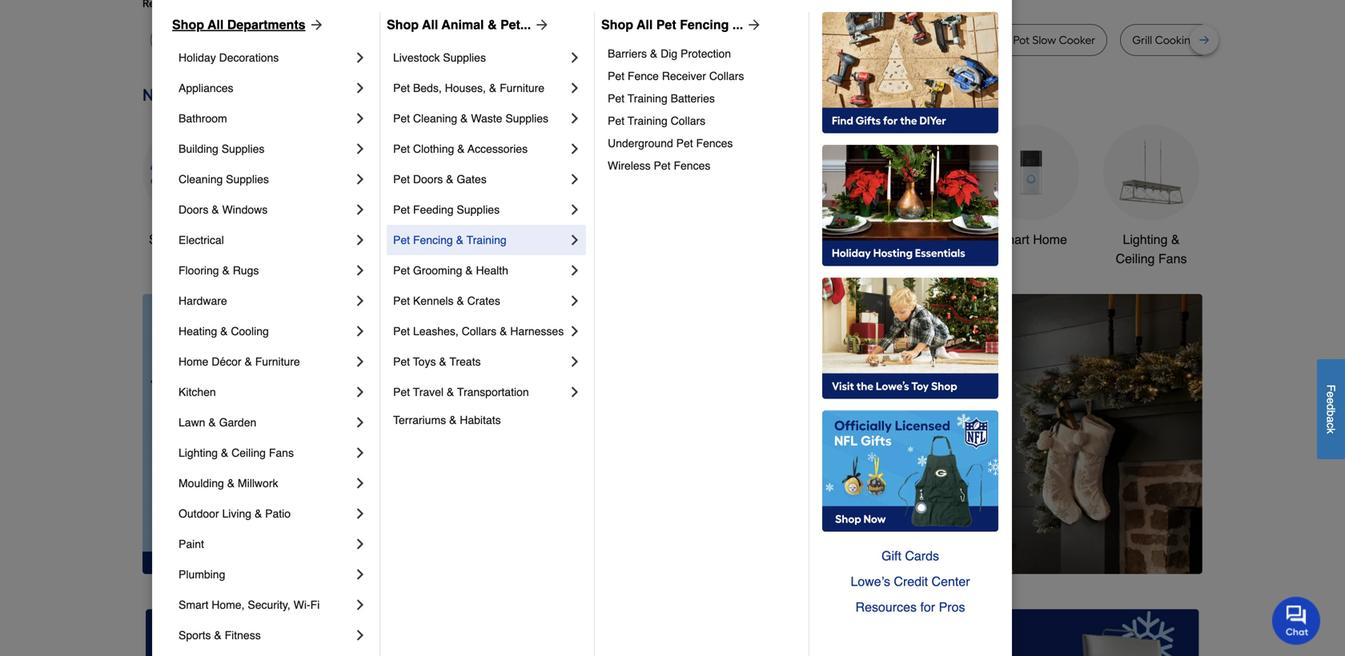Task type: vqa. For each thing, say whether or not it's contained in the screenshot.
Flooring & Rugs link
yes



Task type: describe. For each thing, give the bounding box(es) containing it.
pet for pet training batteries
[[608, 92, 625, 105]]

training for batteries
[[628, 92, 668, 105]]

pet for pet training collars
[[608, 114, 625, 127]]

pet training collars
[[608, 114, 706, 127]]

barriers
[[608, 47, 647, 60]]

lighting inside lighting & ceiling fans
[[1123, 232, 1168, 247]]

livestock
[[393, 51, 440, 64]]

pot for crock pot cooking pot
[[772, 33, 788, 47]]

pet kennels & crates
[[393, 295, 500, 307]]

instant
[[890, 33, 925, 47]]

building supplies link
[[179, 134, 352, 164]]

recommended searches for you heading
[[143, 0, 1203, 11]]

supplies for cleaning supplies
[[226, 173, 269, 186]]

crates
[[467, 295, 500, 307]]

home décor & furniture
[[179, 355, 300, 368]]

chat invite button image
[[1272, 597, 1321, 645]]

chevron right image for plumbing
[[352, 567, 368, 583]]

for
[[920, 600, 935, 615]]

b
[[1325, 410, 1337, 417]]

chevron right image for pet feeding supplies
[[567, 202, 583, 218]]

chevron right image for pet doors & gates
[[567, 171, 583, 187]]

all for animal
[[422, 17, 438, 32]]

gift cards
[[882, 549, 939, 564]]

pros
[[939, 600, 965, 615]]

moulding & millwork link
[[179, 468, 352, 499]]

75 percent off all artificial christmas trees, holiday lights and more. image
[[427, 294, 1203, 574]]

officially licensed n f l gifts. shop now. image
[[822, 411, 998, 532]]

appliances link
[[179, 73, 352, 103]]

christmas decorations
[[517, 232, 585, 266]]

& inside lighting & ceiling fans
[[1171, 232, 1180, 247]]

supplies for livestock supplies
[[443, 51, 486, 64]]

moulding
[[179, 477, 224, 490]]

scroll to item #5 image
[[890, 545, 928, 552]]

collars for pet leashes, collars & harnesses
[[462, 325, 497, 338]]

0 horizontal spatial lighting
[[179, 447, 218, 460]]

pet clothing & accessories
[[393, 143, 528, 155]]

hardware link
[[179, 286, 352, 316]]

chevron right image for pet kennels & crates
[[567, 293, 583, 309]]

gates
[[457, 173, 487, 186]]

1 tools from the left
[[416, 232, 446, 247]]

1 horizontal spatial bathroom link
[[863, 124, 959, 249]]

livestock supplies link
[[393, 42, 567, 73]]

grooming
[[413, 264, 462, 277]]

pet for pet fence receiver collars
[[608, 70, 625, 82]]

1 e from the top
[[1325, 392, 1337, 398]]

outdoor for outdoor living & patio
[[179, 508, 219, 520]]

shop for shop all animal & pet...
[[387, 17, 419, 32]]

2 e from the top
[[1325, 398, 1337, 404]]

kennels
[[413, 295, 454, 307]]

lawn & garden
[[179, 416, 256, 429]]

pot for instant pot
[[927, 33, 944, 47]]

pet for pet cleaning & waste supplies
[[393, 112, 410, 125]]

pet for pet kennels & crates
[[393, 295, 410, 307]]

scroll to item #2 image
[[771, 545, 810, 552]]

chevron right image for moulding & millwork
[[352, 476, 368, 492]]

christmas
[[522, 232, 580, 247]]

chevron right image for lighting & ceiling fans
[[352, 445, 368, 461]]

electrical link
[[179, 225, 352, 255]]

pet for pet leashes, collars & harnesses
[[393, 325, 410, 338]]

0 horizontal spatial ceiling
[[232, 447, 266, 460]]

smart home
[[995, 232, 1067, 247]]

2 pot from the left
[[836, 33, 853, 47]]

pet training collars link
[[608, 110, 797, 132]]

sports
[[179, 629, 211, 642]]

tools link
[[383, 124, 479, 249]]

ceiling inside lighting & ceiling fans
[[1116, 251, 1155, 266]]

lawn & garden link
[[179, 408, 352, 438]]

pet training batteries link
[[608, 87, 797, 110]]

home,
[[212, 599, 245, 612]]

0 vertical spatial lighting & ceiling fans link
[[1103, 124, 1199, 269]]

collars inside the pet fence receiver collars link
[[709, 70, 744, 82]]

arrow right image inside shop all animal & pet... link
[[531, 17, 550, 33]]

cards
[[905, 549, 939, 564]]

plumbing
[[179, 568, 225, 581]]

0 horizontal spatial lighting & ceiling fans
[[179, 447, 294, 460]]

cooling
[[231, 325, 269, 338]]

equipment
[[760, 251, 822, 266]]

0 horizontal spatial bathroom link
[[179, 103, 352, 134]]

crock for crock pot cooking pot
[[739, 33, 769, 47]]

pet kennels & crates link
[[393, 286, 567, 316]]

chevron right image for heating & cooling
[[352, 323, 368, 339]]

underground
[[608, 137, 673, 150]]

barriers & dig protection link
[[608, 42, 797, 65]]

0 horizontal spatial cleaning
[[179, 173, 223, 186]]

chevron right image for pet grooming & health
[[567, 263, 583, 279]]

travel
[[413, 386, 444, 399]]

underground pet fences link
[[608, 132, 797, 155]]

1 horizontal spatial doors
[[413, 173, 443, 186]]

chevron right image for pet toys & treats
[[567, 354, 583, 370]]

1 horizontal spatial lighting & ceiling fans
[[1116, 232, 1187, 266]]

chevron right image for kitchen
[[352, 384, 368, 400]]

beds,
[[413, 82, 442, 94]]

chevron right image for building supplies
[[352, 141, 368, 157]]

visit the lowe's toy shop. image
[[822, 278, 998, 400]]

habitats
[[460, 414, 501, 427]]

chevron right image for pet clothing & accessories
[[567, 141, 583, 157]]

new deals every day during 25 days of deals image
[[143, 82, 1203, 109]]

pet for pet feeding supplies
[[393, 203, 410, 216]]

heating & cooling
[[179, 325, 269, 338]]

fence
[[628, 70, 659, 82]]

lowe's credit center
[[851, 574, 970, 589]]

outdoor tools & equipment
[[745, 232, 837, 266]]

wireless pet fences
[[608, 159, 710, 172]]

2 vertical spatial training
[[467, 234, 507, 247]]

pet for pet beds, houses, & furniture
[[393, 82, 410, 94]]

home décor & furniture link
[[179, 347, 352, 377]]

0 horizontal spatial fans
[[269, 447, 294, 460]]

all for deals
[[182, 232, 196, 247]]

pet leashes, collars & harnesses
[[393, 325, 564, 338]]

0 vertical spatial bathroom
[[179, 112, 227, 125]]

holiday hosting essentials. image
[[822, 145, 998, 267]]

barriers & dig protection
[[608, 47, 731, 60]]

smart home, security, wi-fi
[[179, 599, 320, 612]]

outdoor living & patio link
[[179, 499, 352, 529]]

smart home, security, wi-fi link
[[179, 590, 352, 621]]

decorations for holiday
[[219, 51, 279, 64]]

chevron right image for pet fencing & training
[[567, 232, 583, 248]]

décor
[[212, 355, 241, 368]]

resources for pros link
[[822, 595, 998, 621]]

supplies inside 'link'
[[457, 203, 500, 216]]

doors inside "link"
[[179, 203, 208, 216]]

kitchen link
[[179, 377, 352, 408]]

2 cooker from the left
[[1059, 33, 1095, 47]]

chevron right image for sports & fitness
[[352, 628, 368, 644]]

pet fencing & training
[[393, 234, 507, 247]]

1 cooker from the left
[[405, 33, 442, 47]]

chevron right image for lawn & garden
[[352, 415, 368, 431]]

pet feeding supplies link
[[393, 195, 567, 225]]

pet doors & gates link
[[393, 164, 567, 195]]

flooring & rugs
[[179, 264, 259, 277]]

get up to 2 free select tools or batteries when you buy 1 with select purchases. image
[[146, 610, 480, 657]]

shop all pet fencing ... link
[[601, 15, 762, 34]]

pet clothing & accessories link
[[393, 134, 567, 164]]

shop all departments link
[[172, 15, 325, 34]]

chevron right image for home décor & furniture
[[352, 354, 368, 370]]

warming
[[1243, 33, 1290, 47]]

0 horizontal spatial furniture
[[255, 355, 300, 368]]

chevron right image for flooring & rugs
[[352, 263, 368, 279]]

pet for pet travel & transportation
[[393, 386, 410, 399]]

waste
[[471, 112, 502, 125]]

fi
[[310, 599, 320, 612]]

chevron right image for pet leashes, collars & harnesses
[[567, 323, 583, 339]]

pet grooming & health link
[[393, 255, 567, 286]]

smart home link
[[983, 124, 1079, 249]]

pet for pet doors & gates
[[393, 173, 410, 186]]

pet for pet fencing & training
[[393, 234, 410, 247]]

electrical
[[179, 234, 224, 247]]

batteries
[[671, 92, 715, 105]]

fitness
[[225, 629, 261, 642]]

pet toys & treats
[[393, 355, 481, 368]]

deals
[[199, 232, 232, 247]]

chevron right image for cleaning supplies
[[352, 171, 368, 187]]



Task type: locate. For each thing, give the bounding box(es) containing it.
wireless pet fences link
[[608, 155, 797, 177]]

c
[[1325, 423, 1337, 429]]

terrariums & habitats
[[393, 414, 501, 427]]

0 vertical spatial fencing
[[680, 17, 729, 32]]

credit
[[894, 574, 928, 589]]

1 crock from the left
[[739, 33, 769, 47]]

doors
[[413, 173, 443, 186], [179, 203, 208, 216]]

0 horizontal spatial fencing
[[413, 234, 453, 247]]

shop
[[149, 232, 179, 247]]

tools up equipment
[[795, 232, 825, 247]]

1 slow from the left
[[379, 33, 403, 47]]

0 vertical spatial arrow right image
[[531, 17, 550, 33]]

shop these last-minute gifts. $99 or less. quantities are limited and won't last. image
[[143, 294, 401, 574]]

heating & cooling link
[[179, 316, 352, 347]]

all inside shop all animal & pet... link
[[422, 17, 438, 32]]

chevron right image for bathroom
[[352, 110, 368, 127]]

arrow right image up crock pot cooking pot
[[743, 17, 762, 33]]

dig
[[661, 47, 677, 60]]

0 horizontal spatial tools
[[416, 232, 446, 247]]

training
[[628, 92, 668, 105], [628, 114, 668, 127], [467, 234, 507, 247]]

chevron right image for appliances
[[352, 80, 368, 96]]

0 horizontal spatial crock
[[739, 33, 769, 47]]

0 vertical spatial ceiling
[[1116, 251, 1155, 266]]

harnesses
[[510, 325, 564, 338]]

collars down protection
[[709, 70, 744, 82]]

2 tools from the left
[[795, 232, 825, 247]]

shop all animal & pet...
[[387, 17, 531, 32]]

e up the d
[[1325, 392, 1337, 398]]

decorations down shop all departments link
[[219, 51, 279, 64]]

arrow right image up the holiday decorations link
[[305, 17, 325, 33]]

collars down pet kennels & crates link
[[462, 325, 497, 338]]

chevron right image for doors & windows
[[352, 202, 368, 218]]

0 horizontal spatial lighting & ceiling fans link
[[179, 438, 352, 468]]

1 cooking from the left
[[791, 33, 834, 47]]

collars down the batteries
[[671, 114, 706, 127]]

arrow right image for shop all pet fencing ...
[[743, 17, 762, 33]]

2 vertical spatial collars
[[462, 325, 497, 338]]

3 shop from the left
[[601, 17, 633, 32]]

all up holiday decorations
[[207, 17, 224, 32]]

home
[[1033, 232, 1067, 247], [179, 355, 208, 368]]

1 vertical spatial doors
[[179, 203, 208, 216]]

all right "shop"
[[182, 232, 196, 247]]

2 cooking from the left
[[1155, 33, 1198, 47]]

accessories
[[468, 143, 528, 155]]

lighting & ceiling fans
[[1116, 232, 1187, 266], [179, 447, 294, 460]]

countertop
[[537, 33, 596, 47]]

0 vertical spatial collars
[[709, 70, 744, 82]]

1 horizontal spatial crock
[[981, 33, 1010, 47]]

pet beds, houses, & furniture link
[[393, 73, 567, 103]]

tools inside 'outdoor tools & equipment'
[[795, 232, 825, 247]]

toys
[[413, 355, 436, 368]]

1 vertical spatial decorations
[[517, 251, 585, 266]]

feeding
[[413, 203, 454, 216]]

0 vertical spatial furniture
[[500, 82, 545, 94]]

animal
[[442, 17, 484, 32]]

0 vertical spatial training
[[628, 92, 668, 105]]

all for pet
[[637, 17, 653, 32]]

chevron right image for pet cleaning & waste supplies
[[567, 110, 583, 127]]

training for collars
[[628, 114, 668, 127]]

outdoor up equipment
[[745, 232, 792, 247]]

grill
[[1132, 33, 1152, 47]]

2 horizontal spatial shop
[[601, 17, 633, 32]]

a
[[1325, 417, 1337, 423]]

cooker up livestock
[[405, 33, 442, 47]]

arrow right image for shop all departments
[[305, 17, 325, 33]]

1 vertical spatial collars
[[671, 114, 706, 127]]

pet cleaning & waste supplies
[[393, 112, 548, 125]]

0 horizontal spatial bathroom
[[179, 112, 227, 125]]

1 horizontal spatial arrow right image
[[743, 17, 762, 33]]

departments
[[227, 17, 305, 32]]

shop
[[172, 17, 204, 32], [387, 17, 419, 32], [601, 17, 633, 32]]

1 pot from the left
[[772, 33, 788, 47]]

all left 'animal'
[[422, 17, 438, 32]]

2 slow from the left
[[1032, 33, 1056, 47]]

smart inside 'link'
[[995, 232, 1029, 247]]

& inside "link"
[[212, 203, 219, 216]]

pot for crock pot slow cooker
[[1013, 33, 1030, 47]]

kitchen
[[179, 386, 216, 399]]

0 horizontal spatial shop
[[172, 17, 204, 32]]

1 horizontal spatial furniture
[[500, 82, 545, 94]]

furniture
[[500, 82, 545, 94], [255, 355, 300, 368]]

decorations inside 'link'
[[517, 251, 585, 266]]

1 vertical spatial smart
[[179, 599, 208, 612]]

sports & fitness
[[179, 629, 261, 642]]

houses,
[[445, 82, 486, 94]]

terrariums
[[393, 414, 446, 427]]

crock pot slow cooker
[[981, 33, 1095, 47]]

0 horizontal spatial home
[[179, 355, 208, 368]]

gift
[[882, 549, 901, 564]]

holiday decorations
[[179, 51, 279, 64]]

collars for pet training collars
[[671, 114, 706, 127]]

f
[[1325, 385, 1337, 392]]

smart for smart home, security, wi-fi
[[179, 599, 208, 612]]

1 vertical spatial outdoor
[[179, 508, 219, 520]]

1 horizontal spatial arrow right image
[[1173, 434, 1189, 450]]

1 horizontal spatial cooker
[[1059, 33, 1095, 47]]

4 pot from the left
[[1013, 33, 1030, 47]]

chevron right image for pet travel & transportation
[[567, 384, 583, 400]]

home inside 'link'
[[1033, 232, 1067, 247]]

1 horizontal spatial home
[[1033, 232, 1067, 247]]

1 arrow right image from the left
[[305, 17, 325, 33]]

0 vertical spatial doors
[[413, 173, 443, 186]]

furniture up the waste
[[500, 82, 545, 94]]

pet fence receiver collars
[[608, 70, 744, 82]]

k
[[1325, 429, 1337, 434]]

shop for shop all departments
[[172, 17, 204, 32]]

shop up barriers
[[601, 17, 633, 32]]

fences up wireless pet fences link
[[696, 137, 733, 150]]

1 horizontal spatial collars
[[671, 114, 706, 127]]

instant pot
[[890, 33, 944, 47]]

pet for pet grooming & health
[[393, 264, 410, 277]]

fences for underground pet fences
[[696, 137, 733, 150]]

0 vertical spatial home
[[1033, 232, 1067, 247]]

microwave countertop
[[479, 33, 596, 47]]

pet cleaning & waste supplies link
[[393, 103, 567, 134]]

0 vertical spatial lighting
[[1123, 232, 1168, 247]]

paint
[[179, 538, 204, 551]]

supplies up the houses,
[[443, 51, 486, 64]]

all down recommended searches for you heading
[[637, 17, 653, 32]]

1 horizontal spatial shop
[[387, 17, 419, 32]]

paint link
[[179, 529, 352, 560]]

1 vertical spatial cleaning
[[179, 173, 223, 186]]

3 pot from the left
[[927, 33, 944, 47]]

chevron right image for livestock supplies
[[567, 50, 583, 66]]

1 horizontal spatial cleaning
[[413, 112, 457, 125]]

living
[[222, 508, 251, 520]]

1 vertical spatial fencing
[[413, 234, 453, 247]]

0 horizontal spatial cooking
[[791, 33, 834, 47]]

1 horizontal spatial tools
[[795, 232, 825, 247]]

0 horizontal spatial slow
[[379, 33, 403, 47]]

shop for shop all pet fencing ...
[[601, 17, 633, 32]]

0 vertical spatial fences
[[696, 137, 733, 150]]

cleaning
[[413, 112, 457, 125], [179, 173, 223, 186]]

1 horizontal spatial smart
[[995, 232, 1029, 247]]

1 vertical spatial fences
[[674, 159, 710, 172]]

shop all departments
[[172, 17, 305, 32]]

wireless
[[608, 159, 651, 172]]

0 horizontal spatial arrow right image
[[531, 17, 550, 33]]

supplies right the waste
[[505, 112, 548, 125]]

0 vertical spatial fans
[[1158, 251, 1187, 266]]

shop all animal & pet... link
[[387, 15, 550, 34]]

shop up holiday at the left top of page
[[172, 17, 204, 32]]

fencing
[[680, 17, 729, 32], [413, 234, 453, 247]]

terrariums & habitats link
[[393, 408, 583, 433]]

chevron right image for hardware
[[352, 293, 368, 309]]

protection
[[681, 47, 731, 60]]

arrow right image inside shop all pet fencing ... link
[[743, 17, 762, 33]]

shop all pet fencing ...
[[601, 17, 743, 32]]

0 horizontal spatial arrow right image
[[305, 17, 325, 33]]

pet training batteries
[[608, 92, 715, 105]]

arrow right image
[[305, 17, 325, 33], [743, 17, 762, 33]]

up to 35 percent off select small appliances. image
[[505, 610, 840, 657]]

fencing up protection
[[680, 17, 729, 32]]

holiday decorations link
[[179, 42, 352, 73]]

crock down ...
[[739, 33, 769, 47]]

1 vertical spatial ceiling
[[232, 447, 266, 460]]

arrow right image
[[531, 17, 550, 33], [1173, 434, 1189, 450]]

1 vertical spatial training
[[628, 114, 668, 127]]

1 vertical spatial lighting & ceiling fans
[[179, 447, 294, 460]]

fences for wireless pet fences
[[674, 159, 710, 172]]

1 vertical spatial furniture
[[255, 355, 300, 368]]

1 horizontal spatial bathroom
[[883, 232, 939, 247]]

fences inside 'link'
[[696, 137, 733, 150]]

crock right instant pot
[[981, 33, 1010, 47]]

e up b
[[1325, 398, 1337, 404]]

1 horizontal spatial lighting
[[1123, 232, 1168, 247]]

arrow right image inside shop all departments link
[[305, 17, 325, 33]]

smart for smart home
[[995, 232, 1029, 247]]

decorations for christmas
[[517, 251, 585, 266]]

resources
[[856, 600, 917, 615]]

fences down underground pet fences 'link' at the top
[[674, 159, 710, 172]]

supplies for building supplies
[[222, 143, 265, 155]]

all inside shop all pet fencing ... link
[[637, 17, 653, 32]]

all inside shop all deals link
[[182, 232, 196, 247]]

cleaning down building
[[179, 173, 223, 186]]

0 vertical spatial decorations
[[219, 51, 279, 64]]

cleaning supplies link
[[179, 164, 352, 195]]

tools down the feeding
[[416, 232, 446, 247]]

1 vertical spatial arrow right image
[[1173, 434, 1189, 450]]

cleaning up clothing
[[413, 112, 457, 125]]

crock for crock pot slow cooker
[[981, 33, 1010, 47]]

bathroom
[[179, 112, 227, 125], [883, 232, 939, 247]]

e
[[1325, 392, 1337, 398], [1325, 398, 1337, 404]]

1 horizontal spatial decorations
[[517, 251, 585, 266]]

outdoor inside 'outdoor tools & equipment'
[[745, 232, 792, 247]]

0 horizontal spatial outdoor
[[179, 508, 219, 520]]

1 horizontal spatial outdoor
[[745, 232, 792, 247]]

supplies down pet doors & gates link
[[457, 203, 500, 216]]

1 vertical spatial home
[[179, 355, 208, 368]]

& inside 'link'
[[650, 47, 658, 60]]

1 horizontal spatial slow
[[1032, 33, 1056, 47]]

collars inside pet training collars link
[[671, 114, 706, 127]]

cleaning supplies
[[179, 173, 269, 186]]

0 vertical spatial lighting & ceiling fans
[[1116, 232, 1187, 266]]

1 horizontal spatial fencing
[[680, 17, 729, 32]]

chevron right image for electrical
[[352, 232, 368, 248]]

pet for pet toys & treats
[[393, 355, 410, 368]]

0 horizontal spatial smart
[[179, 599, 208, 612]]

patio
[[265, 508, 291, 520]]

chevron right image
[[567, 50, 583, 66], [352, 80, 368, 96], [567, 80, 583, 96], [352, 110, 368, 127], [567, 141, 583, 157], [352, 171, 368, 187], [567, 171, 583, 187], [567, 232, 583, 248], [567, 263, 583, 279], [567, 293, 583, 309], [352, 323, 368, 339], [567, 323, 583, 339], [352, 354, 368, 370], [352, 445, 368, 461], [352, 567, 368, 583], [352, 628, 368, 644]]

holiday
[[179, 51, 216, 64]]

chevron right image for paint
[[352, 536, 368, 552]]

1 vertical spatial fans
[[269, 447, 294, 460]]

furniture down heating & cooling 'link'
[[255, 355, 300, 368]]

all
[[207, 17, 224, 32], [422, 17, 438, 32], [637, 17, 653, 32], [182, 232, 196, 247]]

triple
[[348, 33, 376, 47]]

supplies up cleaning supplies
[[222, 143, 265, 155]]

0 horizontal spatial cooker
[[405, 33, 442, 47]]

doors up the shop all deals
[[179, 203, 208, 216]]

2 horizontal spatial collars
[[709, 70, 744, 82]]

training up health
[[467, 234, 507, 247]]

heating
[[179, 325, 217, 338]]

millwork
[[238, 477, 278, 490]]

chevron right image for smart home, security, wi-fi
[[352, 597, 368, 613]]

supplies up windows
[[226, 173, 269, 186]]

outdoor tools & equipment link
[[743, 124, 839, 269]]

1 horizontal spatial lighting & ceiling fans link
[[1103, 124, 1199, 269]]

0 horizontal spatial collars
[[462, 325, 497, 338]]

outdoor for outdoor tools & equipment
[[745, 232, 792, 247]]

0 vertical spatial outdoor
[[745, 232, 792, 247]]

building
[[179, 143, 218, 155]]

find gifts for the diyer. image
[[822, 12, 998, 134]]

doors up the feeding
[[413, 173, 443, 186]]

outdoor down moulding
[[179, 508, 219, 520]]

1 vertical spatial lighting & ceiling fans link
[[179, 438, 352, 468]]

1 horizontal spatial cooking
[[1155, 33, 1198, 47]]

pet doors & gates
[[393, 173, 487, 186]]

1 vertical spatial bathroom
[[883, 232, 939, 247]]

0 vertical spatial cleaning
[[413, 112, 457, 125]]

chevron right image
[[352, 50, 368, 66], [567, 110, 583, 127], [352, 141, 368, 157], [352, 202, 368, 218], [567, 202, 583, 218], [352, 232, 368, 248], [352, 263, 368, 279], [352, 293, 368, 309], [567, 354, 583, 370], [352, 384, 368, 400], [567, 384, 583, 400], [352, 415, 368, 431], [352, 476, 368, 492], [352, 506, 368, 522], [352, 536, 368, 552], [352, 597, 368, 613]]

chevron right image for outdoor living & patio
[[352, 506, 368, 522]]

all for departments
[[207, 17, 224, 32]]

pet for pet clothing & accessories
[[393, 143, 410, 155]]

cooker left the grill
[[1059, 33, 1095, 47]]

2 shop from the left
[[387, 17, 419, 32]]

shop up triple slow cooker
[[387, 17, 419, 32]]

1 vertical spatial lighting
[[179, 447, 218, 460]]

lowe's credit center link
[[822, 569, 998, 595]]

2 crock from the left
[[981, 33, 1010, 47]]

pet beds, houses, & furniture
[[393, 82, 545, 94]]

& inside 'outdoor tools & equipment'
[[828, 232, 837, 247]]

pet
[[656, 17, 676, 32], [608, 70, 625, 82], [393, 82, 410, 94], [608, 92, 625, 105], [393, 112, 410, 125], [608, 114, 625, 127], [676, 137, 693, 150], [393, 143, 410, 155], [654, 159, 671, 172], [393, 173, 410, 186], [393, 203, 410, 216], [393, 234, 410, 247], [393, 264, 410, 277], [393, 295, 410, 307], [393, 325, 410, 338], [393, 355, 410, 368], [393, 386, 410, 399]]

decorations
[[219, 51, 279, 64], [517, 251, 585, 266]]

1 horizontal spatial fans
[[1158, 251, 1187, 266]]

pet inside 'link'
[[676, 137, 693, 150]]

all inside shop all departments link
[[207, 17, 224, 32]]

garden
[[219, 416, 256, 429]]

pet toys & treats link
[[393, 347, 567, 377]]

1 shop from the left
[[172, 17, 204, 32]]

training up underground
[[628, 114, 668, 127]]

lowe's
[[851, 574, 890, 589]]

chevron right image for holiday decorations
[[352, 50, 368, 66]]

collars inside pet leashes, collars & harnesses link
[[462, 325, 497, 338]]

0 horizontal spatial decorations
[[219, 51, 279, 64]]

up to 30 percent off select grills and accessories. image
[[865, 610, 1199, 657]]

treats
[[450, 355, 481, 368]]

decorations down the christmas
[[517, 251, 585, 266]]

1 horizontal spatial ceiling
[[1116, 251, 1155, 266]]

chevron right image for pet beds, houses, & furniture
[[567, 80, 583, 96]]

0 horizontal spatial doors
[[179, 203, 208, 216]]

training down fence
[[628, 92, 668, 105]]

microwave
[[479, 33, 534, 47]]

scroll to item #4 element
[[848, 544, 890, 553]]

pet travel & transportation
[[393, 386, 529, 399]]

0 vertical spatial smart
[[995, 232, 1029, 247]]

fencing down the feeding
[[413, 234, 453, 247]]

2 arrow right image from the left
[[743, 17, 762, 33]]



